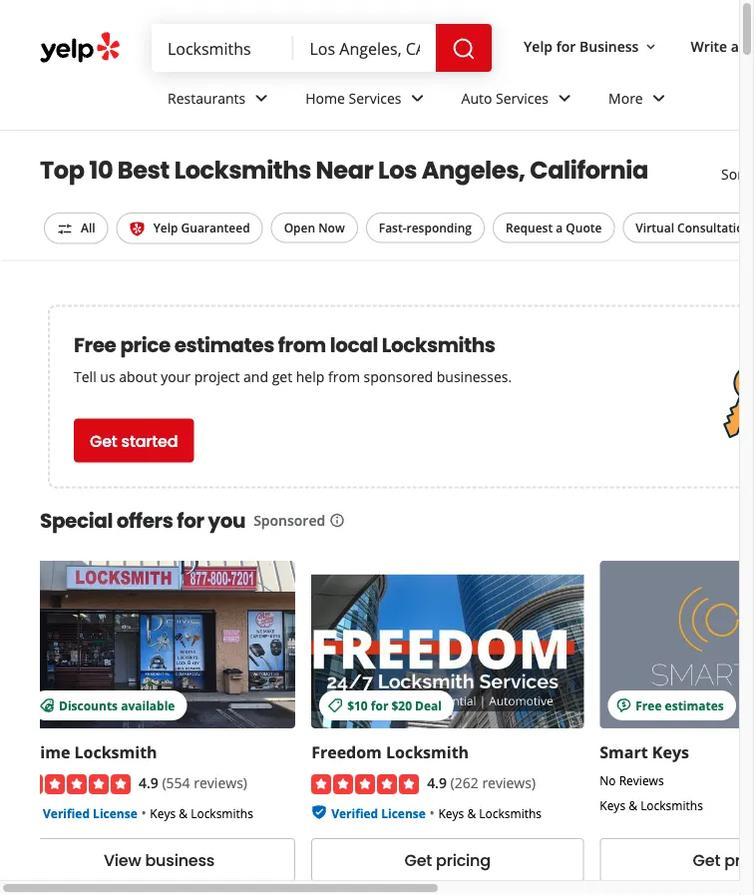 Task type: describe. For each thing, give the bounding box(es) containing it.
price
[[120, 331, 170, 359]]

home services
[[306, 88, 402, 107]]

business
[[145, 849, 215, 871]]

estimates inside 'link'
[[665, 696, 724, 713]]

$10 for $20 deal
[[347, 696, 442, 713]]

free price estimates from local locksmiths image
[[702, 354, 754, 453]]

discounts available link
[[23, 560, 296, 728]]

started
[[121, 430, 178, 452]]

none field the 'near'
[[310, 37, 420, 59]]

write a re link
[[683, 28, 754, 64]]

keys down the (262 at the bottom of the page
[[439, 804, 464, 821]]

business categories element
[[152, 72, 754, 130]]

more
[[609, 88, 643, 107]]

2 verified license from the left
[[331, 804, 426, 821]]

pricing
[[436, 849, 491, 871]]

yelp guaranteed button
[[116, 213, 263, 244]]

reviews) for prime locksmith
[[194, 772, 247, 791]]

16 filter v2 image
[[57, 221, 73, 237]]

Near text field
[[310, 37, 420, 59]]

& inside smart keys no reviews keys & locksmiths
[[629, 796, 638, 813]]

keys & locksmiths for prime locksmith
[[150, 804, 253, 821]]

fast-
[[379, 220, 407, 236]]

smart
[[600, 741, 648, 762]]

no
[[600, 772, 616, 788]]

estimates inside free price estimates from local locksmiths tell us about your project and get help from sponsored businesses.
[[174, 331, 274, 359]]

available
[[121, 696, 175, 713]]

locksmiths up guaranteed
[[174, 154, 311, 187]]

sort:
[[722, 164, 752, 183]]

now
[[319, 220, 345, 236]]

1 verified license button from the left
[[43, 802, 137, 821]]

reviews) for freedom locksmith
[[482, 772, 536, 791]]

get started button
[[74, 419, 194, 462]]

home
[[306, 88, 345, 107]]

a for write
[[731, 37, 739, 55]]

responding
[[407, 220, 472, 236]]

get pric button
[[600, 838, 754, 881]]

4.9 (554 reviews)
[[139, 772, 247, 791]]

request
[[506, 220, 553, 236]]

locksmiths down 4.9 (262 reviews)
[[479, 804, 542, 821]]

services for home services
[[349, 88, 402, 107]]

none field find
[[168, 37, 278, 59]]

fast-responding
[[379, 220, 472, 236]]

your
[[161, 367, 191, 386]]

16 yelp guaranteed v2 image
[[129, 221, 145, 237]]

get pricing button
[[311, 838, 584, 881]]

for for yelp
[[557, 37, 576, 55]]

business
[[580, 37, 639, 55]]

top 10 best locksmiths near los angeles, california
[[40, 154, 648, 187]]

get for get pric
[[693, 849, 721, 871]]

home services link
[[290, 72, 446, 130]]

& for prime locksmith
[[179, 804, 188, 821]]

16 deal v2 image
[[327, 697, 343, 713]]

10
[[89, 154, 113, 187]]

and
[[244, 367, 268, 386]]

quote
[[566, 220, 602, 236]]

best
[[118, 154, 170, 187]]

consultations
[[678, 220, 754, 236]]

16 chevron down v2 image
[[643, 39, 659, 55]]

24 chevron down v2 image for more
[[647, 86, 671, 110]]

prime locksmith link
[[23, 741, 157, 762]]

4.9 for prime locksmith
[[139, 772, 159, 791]]

virtual consultations
[[636, 220, 754, 236]]

search image
[[452, 37, 476, 61]]

Find text field
[[168, 37, 278, 59]]

view business link
[[23, 838, 296, 881]]

open now button
[[271, 213, 358, 243]]

write a re
[[691, 37, 754, 55]]

view
[[104, 849, 141, 871]]

top
[[40, 154, 84, 187]]

more link
[[593, 72, 687, 130]]

guaranteed
[[181, 220, 250, 236]]

keys up "reviews"
[[652, 741, 690, 762]]

los
[[378, 154, 417, 187]]

24 chevron down v2 image for home services
[[406, 86, 430, 110]]

all button
[[44, 213, 108, 244]]

2 verified license button from the left
[[331, 802, 426, 821]]

local
[[330, 331, 378, 359]]

4.9 (262 reviews)
[[427, 772, 536, 791]]

16 discount available v2 image
[[39, 697, 55, 713]]

locksmiths inside free price estimates from local locksmiths tell us about your project and get help from sponsored businesses.
[[382, 331, 495, 359]]

keys & locksmiths for freedom locksmith
[[439, 804, 542, 821]]

offers
[[116, 506, 173, 534]]

sponsored
[[364, 367, 433, 386]]

$10 for $20 deal link
[[311, 560, 584, 728]]

smart keys link
[[600, 741, 690, 762]]

0 horizontal spatial from
[[278, 331, 326, 359]]

special
[[40, 506, 113, 534]]

reviews
[[619, 772, 664, 788]]

virtual consultations button
[[623, 213, 754, 243]]

24 chevron down v2 image for auto services
[[553, 86, 577, 110]]

discounts available
[[59, 696, 175, 713]]

get pricing
[[405, 849, 491, 871]]

project
[[194, 367, 240, 386]]

prime locksmith
[[23, 741, 157, 762]]

view business
[[104, 849, 215, 871]]

open now
[[284, 220, 345, 236]]

open
[[284, 220, 315, 236]]

help
[[296, 367, 325, 386]]

businesses.
[[437, 367, 512, 386]]

keys down no
[[600, 796, 626, 813]]

16 verified v2 image
[[311, 804, 327, 820]]

free estimates
[[636, 696, 724, 713]]

get
[[272, 367, 293, 386]]

4.9 star rating image for prime
[[23, 774, 131, 794]]



Task type: locate. For each thing, give the bounding box(es) containing it.
4.9 star rating image down prime locksmith
[[23, 774, 131, 794]]

24 chevron down v2 image for restaurants
[[250, 86, 274, 110]]

verified
[[43, 804, 90, 821], [331, 804, 378, 821]]

1 horizontal spatial &
[[467, 804, 476, 821]]

24 chevron down v2 image inside more link
[[647, 86, 671, 110]]

free estimates link
[[600, 560, 754, 728]]

1 vertical spatial free
[[636, 696, 662, 713]]

0 vertical spatial from
[[278, 331, 326, 359]]

24 chevron down v2 image down yelp for business on the right top of the page
[[553, 86, 577, 110]]

0 horizontal spatial yelp
[[153, 220, 178, 236]]

1 vertical spatial a
[[556, 220, 563, 236]]

free for price
[[74, 331, 116, 359]]

yelp for yelp guaranteed
[[153, 220, 178, 236]]

for left business
[[557, 37, 576, 55]]

1 horizontal spatial 4.9 star rating image
[[311, 774, 419, 794]]

yelp right 16 yelp guaranteed v2 image
[[153, 220, 178, 236]]

0 horizontal spatial keys & locksmiths
[[150, 804, 253, 821]]

from down local
[[328, 367, 360, 386]]

0 vertical spatial a
[[731, 37, 739, 55]]

1 horizontal spatial none field
[[310, 37, 420, 59]]

1 horizontal spatial verified license button
[[331, 802, 426, 821]]

1 horizontal spatial estimates
[[665, 696, 724, 713]]

keys
[[652, 741, 690, 762], [600, 796, 626, 813], [150, 804, 176, 821], [439, 804, 464, 821]]

estimates up smart keys link
[[665, 696, 724, 713]]

1 horizontal spatial from
[[328, 367, 360, 386]]

freedom locksmith link
[[311, 741, 469, 762]]

0 horizontal spatial free
[[74, 331, 116, 359]]

0 horizontal spatial a
[[556, 220, 563, 236]]

from up help
[[278, 331, 326, 359]]

locksmith down discounts available
[[74, 741, 157, 762]]

(262
[[451, 772, 479, 791]]

a inside button
[[556, 220, 563, 236]]

0 horizontal spatial verified license
[[43, 804, 137, 821]]

0 horizontal spatial verified license button
[[43, 802, 137, 821]]

verified license button up view
[[43, 802, 137, 821]]

estimates up project
[[174, 331, 274, 359]]

24 chevron down v2 image right the "restaurants"
[[250, 86, 274, 110]]

1 vertical spatial yelp
[[153, 220, 178, 236]]

request a quote
[[506, 220, 602, 236]]

2 none field from the left
[[310, 37, 420, 59]]

verified license up view
[[43, 804, 137, 821]]

free right the 16 free estimates v2 image
[[636, 696, 662, 713]]

virtual
[[636, 220, 675, 236]]

auto services link
[[446, 72, 593, 130]]

1 vertical spatial for
[[177, 506, 204, 534]]

fast-responding button
[[366, 213, 485, 243]]

24 chevron down v2 image
[[406, 86, 430, 110], [553, 86, 577, 110]]

1 horizontal spatial verified
[[331, 804, 378, 821]]

services for auto services
[[496, 88, 549, 107]]

1 horizontal spatial locksmith
[[386, 741, 469, 762]]

sponsored
[[254, 511, 326, 530]]

yelp inside "button"
[[153, 220, 178, 236]]

write
[[691, 37, 728, 55]]

1 horizontal spatial get
[[405, 849, 432, 871]]

reviews) right (554
[[194, 772, 247, 791]]

&
[[629, 796, 638, 813], [179, 804, 188, 821], [467, 804, 476, 821]]

free inside free price estimates from local locksmiths tell us about your project and get help from sponsored businesses.
[[74, 331, 116, 359]]

license down the freedom locksmith
[[381, 804, 426, 821]]

locksmiths down 4.9 (554 reviews)
[[191, 804, 253, 821]]

1 horizontal spatial services
[[496, 88, 549, 107]]

2 keys & locksmiths from the left
[[439, 804, 542, 821]]

a
[[731, 37, 739, 55], [556, 220, 563, 236]]

keys & locksmiths
[[150, 804, 253, 821], [439, 804, 542, 821]]

locksmiths down "reviews"
[[641, 796, 703, 813]]

4.9 for freedom locksmith
[[427, 772, 447, 791]]

yelp for yelp for business
[[524, 37, 553, 55]]

& down "reviews"
[[629, 796, 638, 813]]

2 license from the left
[[381, 804, 426, 821]]

us
[[100, 367, 115, 386]]

1 license from the left
[[93, 804, 137, 821]]

None field
[[168, 37, 278, 59], [310, 37, 420, 59]]

free for estimates
[[636, 696, 662, 713]]

california
[[530, 154, 648, 187]]

services
[[349, 88, 402, 107], [496, 88, 549, 107]]

2 horizontal spatial get
[[693, 849, 721, 871]]

0 horizontal spatial locksmith
[[74, 741, 157, 762]]

1 vertical spatial estimates
[[665, 696, 724, 713]]

get for get pricing
[[405, 849, 432, 871]]

discounts
[[59, 696, 118, 713]]

0 horizontal spatial 4.9
[[139, 772, 159, 791]]

request a quote button
[[493, 213, 615, 243]]

locksmith for freedom locksmith
[[386, 741, 469, 762]]

4.9 star rating image
[[23, 774, 131, 794], [311, 774, 419, 794]]

1 horizontal spatial 24 chevron down v2 image
[[647, 86, 671, 110]]

verified license
[[43, 804, 137, 821], [331, 804, 426, 821]]

yelp inside yelp for business button
[[524, 37, 553, 55]]

near
[[316, 154, 374, 187]]

0 horizontal spatial verified
[[43, 804, 90, 821]]

a left re
[[731, 37, 739, 55]]

2 4.9 from the left
[[427, 772, 447, 791]]

about
[[119, 367, 157, 386]]

none field up home services
[[310, 37, 420, 59]]

1 reviews) from the left
[[194, 772, 247, 791]]

prime
[[23, 741, 70, 762]]

locksmiths up the businesses.
[[382, 331, 495, 359]]

keys down (554
[[150, 804, 176, 821]]

0 vertical spatial yelp
[[524, 37, 553, 55]]

freedom
[[311, 741, 382, 762]]

verified license button right 16 verified v2 image
[[331, 802, 426, 821]]

2 vertical spatial for
[[371, 696, 389, 713]]

reviews)
[[194, 772, 247, 791], [482, 772, 536, 791]]

1 locksmith from the left
[[74, 741, 157, 762]]

1 vertical spatial from
[[328, 367, 360, 386]]

re
[[743, 37, 754, 55]]

get for get started
[[90, 430, 117, 452]]

2 24 chevron down v2 image from the left
[[553, 86, 577, 110]]

1 24 chevron down v2 image from the left
[[250, 86, 274, 110]]

24 chevron down v2 image inside auto services link
[[553, 86, 577, 110]]

0 horizontal spatial &
[[179, 804, 188, 821]]

auto
[[462, 88, 492, 107]]

keys & locksmiths down 4.9 (554 reviews)
[[150, 804, 253, 821]]

0 vertical spatial estimates
[[174, 331, 274, 359]]

a left quote
[[556, 220, 563, 236]]

locksmith for prime locksmith
[[74, 741, 157, 762]]

4.9 left (554
[[139, 772, 159, 791]]

from
[[278, 331, 326, 359], [328, 367, 360, 386]]

24 chevron down v2 image right the more
[[647, 86, 671, 110]]

1 none field from the left
[[168, 37, 278, 59]]

& for freedom locksmith
[[467, 804, 476, 821]]

0 horizontal spatial license
[[93, 804, 137, 821]]

0 vertical spatial free
[[74, 331, 116, 359]]

1 horizontal spatial reviews)
[[482, 772, 536, 791]]

16 info v2 image
[[330, 513, 345, 529]]

yelp guaranteed
[[153, 220, 250, 236]]

$20
[[392, 696, 412, 713]]

yelp
[[524, 37, 553, 55], [153, 220, 178, 236]]

free inside 'link'
[[636, 696, 662, 713]]

0 horizontal spatial 24 chevron down v2 image
[[250, 86, 274, 110]]

4.9 star rating image down freedom
[[311, 774, 419, 794]]

verified right 16 verified v2 image
[[331, 804, 378, 821]]

verified license right 16 verified v2 image
[[331, 804, 426, 821]]

2 locksmith from the left
[[386, 741, 469, 762]]

24 chevron down v2 image
[[250, 86, 274, 110], [647, 86, 671, 110]]

free
[[74, 331, 116, 359], [636, 696, 662, 713]]

yelp for business
[[524, 37, 639, 55]]

pric
[[725, 849, 754, 871]]

keys & locksmiths down 4.9 (262 reviews)
[[439, 804, 542, 821]]

2 horizontal spatial for
[[557, 37, 576, 55]]

services right home
[[349, 88, 402, 107]]

1 horizontal spatial a
[[731, 37, 739, 55]]

0 horizontal spatial services
[[349, 88, 402, 107]]

1 horizontal spatial for
[[371, 696, 389, 713]]

1 horizontal spatial 24 chevron down v2 image
[[553, 86, 577, 110]]

free up tell
[[74, 331, 116, 359]]

24 chevron down v2 image inside restaurants link
[[250, 86, 274, 110]]

locksmiths
[[174, 154, 311, 187], [382, 331, 495, 359], [641, 796, 703, 813], [191, 804, 253, 821], [479, 804, 542, 821]]

angeles,
[[422, 154, 526, 187]]

0 horizontal spatial 24 chevron down v2 image
[[406, 86, 430, 110]]

for left you
[[177, 506, 204, 534]]

auto services
[[462, 88, 549, 107]]

2 4.9 star rating image from the left
[[311, 774, 419, 794]]

4.9 star rating image for freedom
[[311, 774, 419, 794]]

$10
[[347, 696, 368, 713]]

0 horizontal spatial get
[[90, 430, 117, 452]]

restaurants
[[168, 88, 246, 107]]

1 horizontal spatial verified license
[[331, 804, 426, 821]]

24 chevron down v2 image inside home services link
[[406, 86, 430, 110]]

license
[[93, 804, 137, 821], [381, 804, 426, 821]]

& down (554
[[179, 804, 188, 821]]

0 horizontal spatial 4.9 star rating image
[[23, 774, 131, 794]]

a for request
[[556, 220, 563, 236]]

1 horizontal spatial 4.9
[[427, 772, 447, 791]]

2 reviews) from the left
[[482, 772, 536, 791]]

tell
[[74, 367, 96, 386]]

4.9
[[139, 772, 159, 791], [427, 772, 447, 791]]

1 24 chevron down v2 image from the left
[[406, 86, 430, 110]]

0 vertical spatial for
[[557, 37, 576, 55]]

services right auto
[[496, 88, 549, 107]]

yelp for business button
[[516, 28, 667, 64]]

for
[[557, 37, 576, 55], [177, 506, 204, 534], [371, 696, 389, 713]]

0 horizontal spatial none field
[[168, 37, 278, 59]]

(554
[[162, 772, 190, 791]]

get left started at the left
[[90, 430, 117, 452]]

restaurants link
[[152, 72, 290, 130]]

2 horizontal spatial &
[[629, 796, 638, 813]]

verified license button
[[43, 802, 137, 821], [331, 802, 426, 821]]

none field up the "restaurants"
[[168, 37, 278, 59]]

16 free estimates v2 image
[[616, 697, 632, 713]]

for left "$20"
[[371, 696, 389, 713]]

1 horizontal spatial free
[[636, 696, 662, 713]]

free price estimates from local locksmiths tell us about your project and get help from sponsored businesses.
[[74, 331, 512, 386]]

1 horizontal spatial license
[[381, 804, 426, 821]]

yelp up auto services link
[[524, 37, 553, 55]]

1 verified from the left
[[43, 804, 90, 821]]

license up view
[[93, 804, 137, 821]]

filters group
[[40, 213, 754, 244]]

2 24 chevron down v2 image from the left
[[647, 86, 671, 110]]

for inside button
[[557, 37, 576, 55]]

0 horizontal spatial estimates
[[174, 331, 274, 359]]

get left the pric
[[693, 849, 721, 871]]

1 services from the left
[[349, 88, 402, 107]]

freedom locksmith
[[311, 741, 469, 762]]

get started
[[90, 430, 178, 452]]

get left pricing
[[405, 849, 432, 871]]

get pric
[[693, 849, 754, 871]]

deal
[[415, 696, 442, 713]]

get
[[90, 430, 117, 452], [405, 849, 432, 871], [693, 849, 721, 871]]

4.9 left the (262 at the bottom of the page
[[427, 772, 447, 791]]

0 horizontal spatial for
[[177, 506, 204, 534]]

you
[[208, 506, 246, 534]]

reviews) right the (262 at the bottom of the page
[[482, 772, 536, 791]]

locksmith down deal
[[386, 741, 469, 762]]

1 horizontal spatial yelp
[[524, 37, 553, 55]]

all
[[81, 220, 95, 236]]

0 horizontal spatial reviews)
[[194, 772, 247, 791]]

verified down prime at bottom left
[[43, 804, 90, 821]]

2 verified from the left
[[331, 804, 378, 821]]

1 horizontal spatial keys & locksmiths
[[439, 804, 542, 821]]

None search field
[[152, 24, 496, 72]]

1 verified license from the left
[[43, 804, 137, 821]]

locksmiths inside smart keys no reviews keys & locksmiths
[[641, 796, 703, 813]]

1 keys & locksmiths from the left
[[150, 804, 253, 821]]

2 services from the left
[[496, 88, 549, 107]]

1 4.9 star rating image from the left
[[23, 774, 131, 794]]

for for $10
[[371, 696, 389, 713]]

24 chevron down v2 image left auto
[[406, 86, 430, 110]]

& down the (262 at the bottom of the page
[[467, 804, 476, 821]]

special offers for you
[[40, 506, 246, 534]]

1 4.9 from the left
[[139, 772, 159, 791]]



Task type: vqa. For each thing, say whether or not it's contained in the screenshot.
the rightmost reviews)
yes



